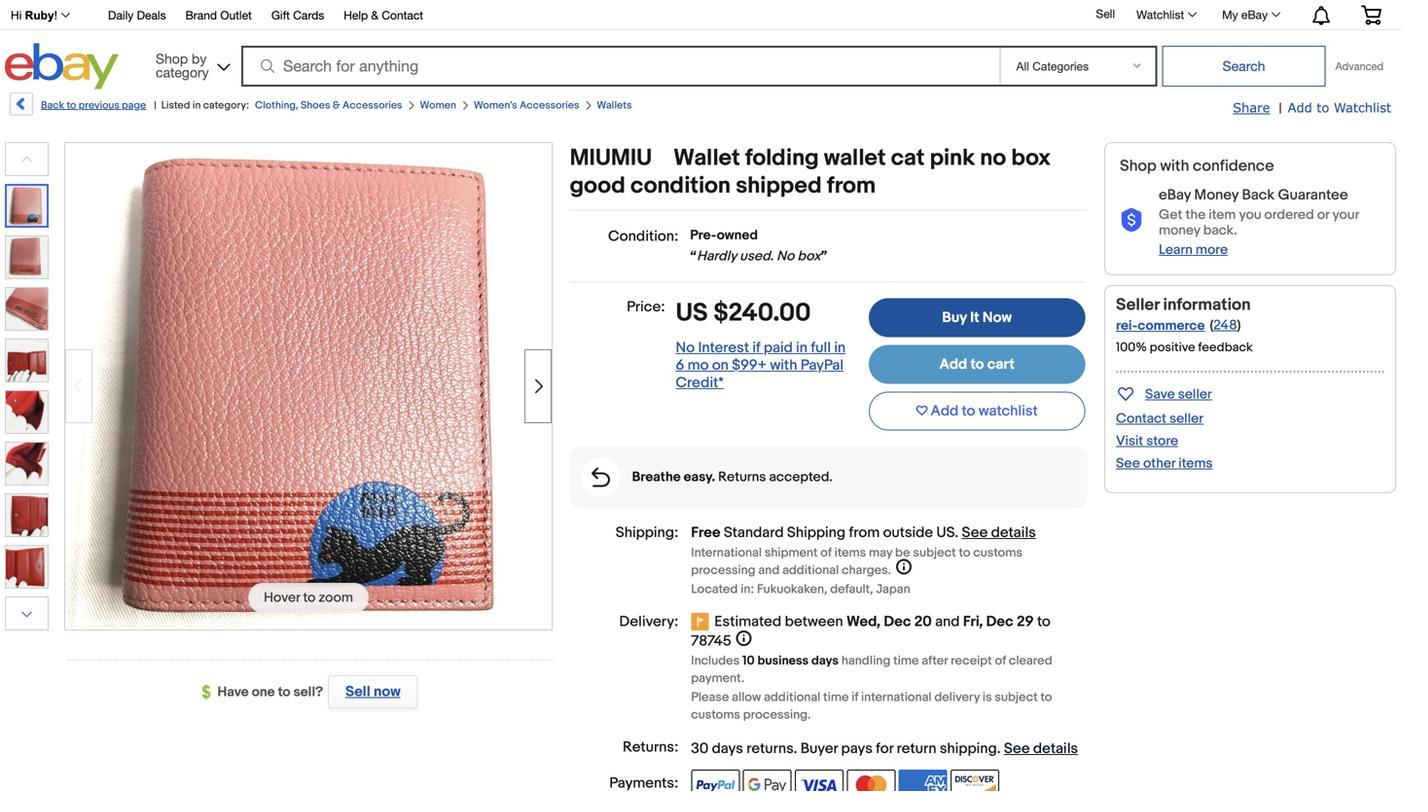 Task type: vqa. For each thing, say whether or not it's contained in the screenshot.
the right DEWALT
no



Task type: locate. For each thing, give the bounding box(es) containing it.
0 horizontal spatial and
[[759, 563, 780, 578]]

0 vertical spatial see
[[1117, 456, 1141, 472]]

of down shipping
[[821, 546, 832, 561]]

items inside contact seller visit store see other items
[[1179, 456, 1213, 472]]

contact
[[382, 8, 424, 22], [1117, 411, 1167, 427]]

sell for sell
[[1097, 7, 1116, 21]]

1 horizontal spatial |
[[1280, 100, 1283, 117]]

0 horizontal spatial time
[[824, 690, 849, 705]]

0 horizontal spatial accessories
[[343, 99, 403, 112]]

have one to sell?
[[218, 684, 323, 701]]

seller inside button
[[1179, 386, 1213, 403]]

with details__icon image left breathe
[[592, 468, 610, 487]]

buyer
[[801, 740, 838, 758]]

category:
[[203, 99, 249, 112]]

ordered
[[1265, 207, 1315, 223]]

ruby
[[25, 9, 54, 22]]

us $240.00
[[676, 298, 811, 329]]

miumiu　wallet  folding wallet cat pink no box good condition shipped from
[[570, 145, 1051, 200]]

0 horizontal spatial no
[[676, 339, 695, 357]]

back to previous page link
[[8, 92, 146, 123]]

items up 'charges.'
[[835, 546, 867, 561]]

0 vertical spatial &
[[371, 8, 379, 22]]

see right outside
[[962, 524, 988, 542]]

add down buy
[[940, 356, 968, 373]]

help & contact link
[[344, 5, 424, 27]]

payment.
[[691, 671, 745, 686]]

additional up the located in: fukuokaken, default, japan
[[783, 563, 839, 578]]

gift cards
[[271, 8, 324, 22]]

0 horizontal spatial days
[[712, 740, 744, 758]]

see right shipping
[[1004, 740, 1031, 758]]

1 horizontal spatial &
[[371, 8, 379, 22]]

1 horizontal spatial back
[[1243, 186, 1275, 204]]

return
[[897, 740, 937, 758]]

0 horizontal spatial us
[[676, 298, 708, 329]]

no
[[777, 248, 795, 265], [676, 339, 695, 357]]

& right the shoes
[[333, 99, 340, 112]]

shop inside shop by category
[[156, 51, 188, 67]]

seller down save seller
[[1170, 411, 1204, 427]]

the
[[1186, 207, 1206, 223]]

see details link right outside
[[962, 524, 1037, 542]]

1 horizontal spatial time
[[894, 654, 919, 669]]

10
[[743, 654, 755, 669]]

fri,
[[964, 613, 983, 631]]

1 horizontal spatial box
[[1012, 145, 1051, 172]]

0 vertical spatial watchlist
[[1137, 8, 1185, 21]]

2 horizontal spatial in
[[835, 339, 846, 357]]

0 horizontal spatial sell
[[346, 683, 371, 701]]

in right full at the right of the page
[[835, 339, 846, 357]]

to inside button
[[962, 403, 976, 420]]

see down visit
[[1117, 456, 1141, 472]]

1 vertical spatial &
[[333, 99, 340, 112]]

contact inside contact seller visit store see other items
[[1117, 411, 1167, 427]]

248
[[1214, 317, 1238, 334]]

0 vertical spatial days
[[812, 654, 839, 669]]

subject right be
[[914, 546, 957, 561]]

subject right is
[[995, 690, 1038, 705]]

0 horizontal spatial dec
[[884, 613, 912, 631]]

0 horizontal spatial .
[[794, 740, 798, 758]]

contact right help at the left of the page
[[382, 8, 424, 22]]

0 vertical spatial subject
[[914, 546, 957, 561]]

business
[[758, 654, 809, 669]]

0 vertical spatial us
[[676, 298, 708, 329]]

29
[[1017, 613, 1034, 631]]

Search for anything text field
[[244, 48, 996, 85]]

shop
[[156, 51, 188, 67], [1120, 157, 1157, 176]]

& right help at the left of the page
[[371, 8, 379, 22]]

located in: fukuokaken, default, japan
[[691, 582, 911, 597]]

1 horizontal spatial if
[[852, 690, 859, 705]]

1 accessories from the left
[[343, 99, 403, 112]]

. up the 'discover' "image"
[[998, 740, 1001, 758]]

more
[[1196, 242, 1229, 258]]

0 vertical spatial items
[[1179, 456, 1213, 472]]

seller
[[1117, 295, 1160, 315]]

add down add to cart link
[[931, 403, 959, 420]]

to left the previous
[[67, 99, 76, 112]]

1 vertical spatial shop
[[1120, 157, 1157, 176]]

no up credit*
[[676, 339, 695, 357]]

time down handling time after receipt of cleared payment.
[[824, 690, 849, 705]]

1 vertical spatial time
[[824, 690, 849, 705]]

0 horizontal spatial box
[[798, 248, 821, 265]]

learn
[[1159, 242, 1193, 258]]

. right outside
[[955, 524, 959, 542]]

0 vertical spatial customs
[[974, 546, 1023, 561]]

with right $99+
[[771, 357, 798, 374]]

if inside please allow additional time if international delivery is subject to customs processing.
[[852, 690, 859, 705]]

1 horizontal spatial shop
[[1120, 157, 1157, 176]]

miumiu　wallet
[[570, 145, 740, 172]]

1 horizontal spatial customs
[[974, 546, 1023, 561]]

1 vertical spatial if
[[852, 690, 859, 705]]

1 horizontal spatial sell
[[1097, 7, 1116, 21]]

share
[[1234, 100, 1271, 115]]

1 horizontal spatial with details__icon image
[[1120, 209, 1144, 233]]

learn more link
[[1159, 242, 1229, 258]]

details up 29
[[992, 524, 1037, 542]]

seller right save
[[1179, 386, 1213, 403]]

add for add to cart
[[940, 356, 968, 373]]

visa image
[[795, 770, 844, 791]]

share button
[[1234, 99, 1271, 117]]

from left cat
[[827, 172, 876, 200]]

items right the other
[[1179, 456, 1213, 472]]

shop with confidence
[[1120, 157, 1275, 176]]

additional inside please allow additional time if international delivery is subject to customs processing.
[[764, 690, 821, 705]]

ebay right my
[[1242, 8, 1268, 21]]

100%
[[1117, 340, 1148, 355]]

full
[[811, 339, 831, 357]]

to right one
[[278, 684, 291, 701]]

0 vertical spatial from
[[827, 172, 876, 200]]

folding
[[746, 145, 819, 172]]

0 vertical spatial contact
[[382, 8, 424, 22]]

&
[[371, 8, 379, 22], [333, 99, 340, 112]]

1 vertical spatial with
[[771, 357, 798, 374]]

add right share
[[1288, 100, 1313, 115]]

watchlist down advanced link
[[1334, 100, 1392, 115]]

0 horizontal spatial contact
[[382, 8, 424, 22]]

1 vertical spatial back
[[1243, 186, 1275, 204]]

0 horizontal spatial in
[[193, 99, 201, 112]]

add for add to watchlist
[[931, 403, 959, 420]]

1 horizontal spatial items
[[1179, 456, 1213, 472]]

us right price:
[[676, 298, 708, 329]]

seller information rei-commerce ( 248 ) 100% positive feedback
[[1117, 295, 1253, 355]]

0 vertical spatial sell
[[1097, 7, 1116, 21]]

commerce
[[1138, 318, 1206, 334]]

if left "paid"
[[753, 339, 761, 357]]

see inside contact seller visit store see other items
[[1117, 456, 1141, 472]]

free
[[691, 524, 721, 542]]

1 vertical spatial contact
[[1117, 411, 1167, 427]]

ebay inside ebay money back guarantee get the item you ordered or your money back. learn more
[[1159, 186, 1192, 204]]

items
[[1179, 456, 1213, 472], [835, 546, 867, 561]]

save seller
[[1146, 386, 1213, 403]]

to down advanced link
[[1317, 100, 1330, 115]]

2 horizontal spatial .
[[998, 740, 1001, 758]]

0 horizontal spatial subject
[[914, 546, 957, 561]]

with details__icon image for breathe easy.
[[592, 468, 610, 487]]

0 horizontal spatial of
[[821, 546, 832, 561]]

accepted.
[[770, 469, 833, 486]]

fukuokaken,
[[757, 582, 828, 597]]

box inside miumiu　wallet  folding wallet cat pink no box good condition shipped from
[[1012, 145, 1051, 172]]

0 vertical spatial of
[[821, 546, 832, 561]]

ebay inside account navigation
[[1242, 8, 1268, 21]]

with details__icon image inside us $240.00 main content
[[592, 468, 610, 487]]

brand outlet link
[[186, 5, 252, 27]]

accessories right women's
[[520, 99, 580, 112]]

1 horizontal spatial dec
[[987, 613, 1014, 631]]

0 horizontal spatial with
[[771, 357, 798, 374]]

0 vertical spatial back
[[41, 99, 64, 112]]

1 vertical spatial us
[[937, 524, 955, 542]]

1 horizontal spatial and
[[936, 613, 960, 631]]

dec left 29
[[987, 613, 1014, 631]]

customs down 'please'
[[691, 708, 741, 723]]

from up may
[[849, 524, 880, 542]]

0 vertical spatial ebay
[[1242, 8, 1268, 21]]

to right 29
[[1038, 613, 1051, 631]]

back
[[41, 99, 64, 112], [1243, 186, 1275, 204]]

from
[[827, 172, 876, 200], [849, 524, 880, 542]]

with up get
[[1161, 157, 1190, 176]]

watchlist right sell link
[[1137, 8, 1185, 21]]

back left the previous
[[41, 99, 64, 112]]

no interest if paid in full in 6 mo on $99+ with paypal credit* link
[[676, 339, 846, 392]]

interest
[[698, 339, 750, 357]]

accessories right the shoes
[[343, 99, 403, 112]]

subject
[[914, 546, 957, 561], [995, 690, 1038, 705]]

buy it now link
[[869, 298, 1086, 337]]

share | add to watchlist
[[1234, 100, 1392, 117]]

dollar sign image
[[202, 685, 218, 701]]

ebay money back guarantee get the item you ordered or your money back. learn more
[[1159, 186, 1360, 258]]

my ebay
[[1223, 8, 1268, 21]]

1 horizontal spatial contact
[[1117, 411, 1167, 427]]

women's accessories
[[474, 99, 580, 112]]

discover image
[[951, 770, 1000, 791]]

item
[[1209, 207, 1237, 223]]

0 horizontal spatial shop
[[156, 51, 188, 67]]

condition
[[631, 172, 731, 200]]

0 vertical spatial shop
[[156, 51, 188, 67]]

ebay up get
[[1159, 186, 1192, 204]]

0 vertical spatial seller
[[1179, 386, 1213, 403]]

sell inside account navigation
[[1097, 7, 1116, 21]]

customs inside please allow additional time if international delivery is subject to customs processing.
[[691, 708, 741, 723]]

back up you
[[1243, 186, 1275, 204]]

0 vertical spatial if
[[753, 339, 761, 357]]

used.
[[740, 248, 774, 265]]

seller
[[1179, 386, 1213, 403], [1170, 411, 1204, 427]]

shop by category button
[[147, 43, 235, 85]]

0 horizontal spatial back
[[41, 99, 64, 112]]

1 horizontal spatial with
[[1161, 157, 1190, 176]]

and down shipment
[[759, 563, 780, 578]]

seller inside contact seller visit store see other items
[[1170, 411, 1204, 427]]

seller for save
[[1179, 386, 1213, 403]]

watchlist inside share | add to watchlist
[[1334, 100, 1392, 115]]

details right shipping
[[1034, 740, 1079, 758]]

your shopping cart image
[[1361, 5, 1383, 25]]

1 horizontal spatial see
[[1004, 740, 1031, 758]]

1 vertical spatial days
[[712, 740, 744, 758]]

add to watchlist button
[[869, 392, 1086, 431]]

seller for contact
[[1170, 411, 1204, 427]]

sell left the now
[[346, 683, 371, 701]]

if down handling time after receipt of cleared payment.
[[852, 690, 859, 705]]

0 horizontal spatial items
[[835, 546, 867, 561]]

subject inside please allow additional time if international delivery is subject to customs processing.
[[995, 690, 1038, 705]]

0 horizontal spatial watchlist
[[1137, 8, 1185, 21]]

days right 30 at the bottom of the page
[[712, 740, 744, 758]]

picture 6 of 10 image
[[6, 443, 48, 485]]

1 horizontal spatial subject
[[995, 690, 1038, 705]]

None submit
[[1163, 46, 1326, 87]]

to left watchlist
[[962, 403, 976, 420]]

master card image
[[847, 770, 896, 791]]

time inside handling time after receipt of cleared payment.
[[894, 654, 919, 669]]

to down cleared
[[1041, 690, 1053, 705]]

1 vertical spatial box
[[798, 248, 821, 265]]

sell for sell now
[[346, 683, 371, 701]]

2 vertical spatial see
[[1004, 740, 1031, 758]]

0 vertical spatial add
[[1288, 100, 1313, 115]]

1 vertical spatial sell
[[346, 683, 371, 701]]

easy.
[[684, 469, 716, 486]]

additional up processing.
[[764, 690, 821, 705]]

outside
[[884, 524, 934, 542]]

gift
[[271, 8, 290, 22]]

1 horizontal spatial watchlist
[[1334, 100, 1392, 115]]

no inside the pre-owned " hardly used. no box "
[[777, 248, 795, 265]]

to right be
[[959, 546, 971, 561]]

account navigation
[[0, 0, 1397, 30]]

0 vertical spatial and
[[759, 563, 780, 578]]

daily deals link
[[108, 5, 166, 27]]

pays
[[842, 740, 873, 758]]

1 vertical spatial add
[[940, 356, 968, 373]]

in left full at the right of the page
[[796, 339, 808, 357]]

of right receipt
[[995, 654, 1007, 669]]

customs up fri,
[[974, 546, 1023, 561]]

page
[[122, 99, 146, 112]]

| left listed
[[154, 99, 156, 112]]

0 vertical spatial box
[[1012, 145, 1051, 172]]

days down between
[[812, 654, 839, 669]]

1 horizontal spatial of
[[995, 654, 1007, 669]]

see details link right shipping
[[1004, 740, 1079, 758]]

pre-
[[690, 227, 717, 244]]

1 horizontal spatial no
[[777, 248, 795, 265]]

money
[[1159, 222, 1201, 239]]

in:
[[741, 582, 755, 597]]

|
[[154, 99, 156, 112], [1280, 100, 1283, 117]]

1 vertical spatial customs
[[691, 708, 741, 723]]

| right share button
[[1280, 100, 1283, 117]]

0 horizontal spatial ebay
[[1159, 186, 1192, 204]]

0 horizontal spatial see
[[962, 524, 988, 542]]

in right listed
[[193, 99, 201, 112]]

contact up the visit store link
[[1117, 411, 1167, 427]]

add inside button
[[931, 403, 959, 420]]

box right no
[[1012, 145, 1051, 172]]

and inside estimated between wed, dec 20 and fri, dec 29 to 78745
[[936, 613, 960, 631]]

returns
[[747, 740, 794, 758]]

no right used.
[[777, 248, 795, 265]]

0 vertical spatial no
[[777, 248, 795, 265]]

my
[[1223, 8, 1239, 21]]

2 horizontal spatial see
[[1117, 456, 1141, 472]]

with details__icon image
[[1120, 209, 1144, 233], [592, 468, 610, 487]]

1 vertical spatial no
[[676, 339, 695, 357]]

time left after
[[894, 654, 919, 669]]

1 vertical spatial additional
[[764, 690, 821, 705]]

time inside please allow additional time if international delivery is subject to customs processing.
[[824, 690, 849, 705]]

.
[[955, 524, 959, 542], [794, 740, 798, 758], [998, 740, 1001, 758]]

1 horizontal spatial accessories
[[520, 99, 580, 112]]

1 vertical spatial items
[[835, 546, 867, 561]]

box right used.
[[798, 248, 821, 265]]

us $240.00 main content
[[570, 142, 1088, 791]]

sell left "watchlist" link
[[1097, 7, 1116, 21]]

allow
[[732, 690, 761, 705]]

save seller button
[[1117, 383, 1213, 405]]

1 vertical spatial and
[[936, 613, 960, 631]]

. left buyer
[[794, 740, 798, 758]]

$240.00
[[714, 298, 811, 329]]

add
[[1288, 100, 1313, 115], [940, 356, 968, 373], [931, 403, 959, 420]]

picture 1 of 10 image
[[7, 186, 47, 226]]

0 vertical spatial time
[[894, 654, 919, 669]]

and right 20
[[936, 613, 960, 631]]

0 vertical spatial with
[[1161, 157, 1190, 176]]

category
[[156, 64, 209, 80]]

estimated between wed, dec 20 and fri, dec 29 to 78745
[[691, 613, 1051, 650]]

with details__icon image left get
[[1120, 209, 1144, 233]]

box for pre-owned " hardly used. no box "
[[798, 248, 821, 265]]

0 vertical spatial details
[[992, 524, 1037, 542]]

dec left 20
[[884, 613, 912, 631]]

0 vertical spatial with details__icon image
[[1120, 209, 1144, 233]]

watchlist
[[979, 403, 1038, 420]]

1 vertical spatial of
[[995, 654, 1007, 669]]

may
[[869, 546, 893, 561]]

to
[[67, 99, 76, 112], [1317, 100, 1330, 115], [971, 356, 985, 373], [962, 403, 976, 420], [959, 546, 971, 561], [1038, 613, 1051, 631], [278, 684, 291, 701], [1041, 690, 1053, 705]]

20
[[915, 613, 932, 631]]

0 horizontal spatial &
[[333, 99, 340, 112]]

to left the cart
[[971, 356, 985, 373]]

box inside the pre-owned " hardly used. no box "
[[798, 248, 821, 265]]

us right outside
[[937, 524, 955, 542]]

additional inside international shipment of items may be subject to customs processing and additional charges.
[[783, 563, 839, 578]]



Task type: describe. For each thing, give the bounding box(es) containing it.
free standard shipping from outside us . see details
[[691, 524, 1037, 542]]

with details__icon image for ebay money back guarantee
[[1120, 209, 1144, 233]]

store
[[1147, 433, 1179, 450]]

shop for shop with confidence
[[1120, 157, 1157, 176]]

watchlist inside account navigation
[[1137, 8, 1185, 21]]

sell link
[[1088, 7, 1124, 21]]

"
[[690, 248, 697, 265]]

clothing, shoes & accessories
[[255, 99, 403, 112]]

price:
[[627, 298, 665, 316]]

add to watchlist link
[[1288, 99, 1392, 117]]

picture 8 of 10 image
[[6, 546, 48, 588]]

now
[[983, 309, 1012, 327]]

picture 4 of 10 image
[[6, 340, 48, 382]]

standard
[[724, 524, 784, 542]]

money
[[1195, 186, 1239, 204]]

by
[[192, 51, 207, 67]]

items inside international shipment of items may be subject to customs processing and additional charges.
[[835, 546, 867, 561]]

picture 5 of 10 image
[[6, 391, 48, 433]]

no
[[981, 145, 1007, 172]]

shop by category banner
[[0, 0, 1397, 94]]

& inside account navigation
[[371, 8, 379, 22]]

hardly
[[697, 248, 737, 265]]

information
[[1164, 295, 1251, 315]]

now
[[374, 683, 401, 701]]

1 vertical spatial see
[[962, 524, 988, 542]]

1 horizontal spatial in
[[796, 339, 808, 357]]

shipped
[[736, 172, 822, 200]]

processing.
[[744, 708, 811, 723]]

located
[[691, 582, 738, 597]]

help & contact
[[344, 8, 424, 22]]

no inside 'no interest if paid in full in 6 mo on $99+ with paypal credit*'
[[676, 339, 695, 357]]

2 dec from the left
[[987, 613, 1014, 631]]

buy
[[943, 309, 967, 327]]

with inside 'no interest if paid in full in 6 mo on $99+ with paypal credit*'
[[771, 357, 798, 374]]

be
[[896, 546, 911, 561]]

please
[[691, 690, 729, 705]]

save
[[1146, 386, 1176, 403]]

feedback
[[1199, 340, 1253, 355]]

| listed in category:
[[154, 99, 249, 112]]

1 horizontal spatial .
[[955, 524, 959, 542]]

shop for shop by category
[[156, 51, 188, 67]]

1 vertical spatial details
[[1034, 740, 1079, 758]]

delivery:
[[620, 613, 679, 631]]

of inside international shipment of items may be subject to customs processing and additional charges.
[[821, 546, 832, 561]]

you
[[1240, 207, 1262, 223]]

to inside share | add to watchlist
[[1317, 100, 1330, 115]]

brand outlet
[[186, 8, 252, 22]]

for
[[876, 740, 894, 758]]

wallets
[[597, 99, 632, 112]]

none submit inside shop by category banner
[[1163, 46, 1326, 87]]

breathe
[[632, 469, 681, 486]]

shop by category
[[156, 51, 209, 80]]

estimated
[[715, 613, 782, 631]]

picture 2 of 10 image
[[6, 237, 48, 278]]

delivery alert flag image
[[691, 613, 715, 633]]

my ebay link
[[1212, 3, 1290, 26]]

contact seller visit store see other items
[[1117, 411, 1213, 472]]

30 days returns . buyer pays for return shipping . see details
[[691, 740, 1079, 758]]

!
[[54, 9, 57, 22]]

international
[[862, 690, 932, 705]]

if inside 'no interest if paid in full in 6 mo on $99+ with paypal credit*'
[[753, 339, 761, 357]]

and inside international shipment of items may be subject to customs processing and additional charges.
[[759, 563, 780, 578]]

positive
[[1150, 340, 1196, 355]]

please allow additional time if international delivery is subject to customs processing.
[[691, 690, 1053, 723]]

| inside share | add to watchlist
[[1280, 100, 1283, 117]]

watchlist link
[[1126, 3, 1206, 26]]

back inside ebay money back guarantee get the item you ordered or your money back. learn more
[[1243, 186, 1275, 204]]

brand
[[186, 8, 217, 22]]

picture 3 of 10 image
[[6, 288, 48, 330]]

processing
[[691, 563, 756, 578]]

subject inside international shipment of items may be subject to customs processing and additional charges.
[[914, 546, 957, 561]]

customs inside international shipment of items may be subject to customs processing and additional charges.
[[974, 546, 1023, 561]]

0 vertical spatial see details link
[[962, 524, 1037, 542]]

(
[[1211, 317, 1214, 334]]

google pay image
[[743, 770, 792, 791]]

box for miumiu　wallet  folding wallet cat pink no box good condition shipped from
[[1012, 145, 1051, 172]]

japan
[[877, 582, 911, 597]]

1 horizontal spatial us
[[937, 524, 955, 542]]

from inside miumiu　wallet  folding wallet cat pink no box good condition shipped from
[[827, 172, 876, 200]]

2 accessories from the left
[[520, 99, 580, 112]]

owned
[[717, 227, 758, 244]]

cards
[[293, 8, 324, 22]]

one
[[252, 684, 275, 701]]

shipping:
[[616, 524, 679, 542]]

american express image
[[899, 770, 948, 791]]

mo
[[688, 357, 709, 374]]

condition:
[[608, 228, 679, 245]]

shoes
[[301, 99, 330, 112]]

$99+
[[732, 357, 767, 374]]

to inside please allow additional time if international delivery is subject to customs processing.
[[1041, 690, 1053, 705]]

daily deals
[[108, 8, 166, 22]]

1 dec from the left
[[884, 613, 912, 631]]

)
[[1238, 317, 1242, 334]]

of inside handling time after receipt of cleared payment.
[[995, 654, 1007, 669]]

add inside share | add to watchlist
[[1288, 100, 1313, 115]]

confidence
[[1193, 157, 1275, 176]]

on
[[712, 357, 729, 374]]

breathe easy. returns accepted.
[[632, 469, 833, 486]]

international shipment of items may be subject to customs processing and additional charges.
[[691, 546, 1023, 578]]

your
[[1333, 207, 1360, 223]]

previous
[[79, 99, 120, 112]]

after
[[922, 654, 948, 669]]

cart
[[988, 356, 1015, 373]]

visit
[[1117, 433, 1144, 450]]

to inside international shipment of items may be subject to customs processing and additional charges.
[[959, 546, 971, 561]]

outlet
[[220, 8, 252, 22]]

0 horizontal spatial |
[[154, 99, 156, 112]]

get
[[1159, 207, 1183, 223]]

contact inside the help & contact link
[[382, 8, 424, 22]]

sell now link
[[323, 676, 418, 709]]

advanced
[[1336, 60, 1384, 73]]

1 vertical spatial see details link
[[1004, 740, 1079, 758]]

hi ruby !
[[11, 9, 57, 22]]

it
[[971, 309, 980, 327]]

1 horizontal spatial days
[[812, 654, 839, 669]]

1 vertical spatial from
[[849, 524, 880, 542]]

cat
[[891, 145, 925, 172]]

cleared
[[1009, 654, 1053, 669]]

wallets link
[[597, 99, 632, 112]]

handling
[[842, 654, 891, 669]]

miumiu　wallet  folding wallet cat pink no box good condition shipped from - picture 1 of 10 image
[[65, 141, 552, 628]]

picture 7 of 10 image
[[6, 495, 48, 536]]

receipt
[[951, 654, 993, 669]]

to inside estimated between wed, dec 20 and fri, dec 29 to 78745
[[1038, 613, 1051, 631]]

paypal image
[[691, 770, 740, 791]]



